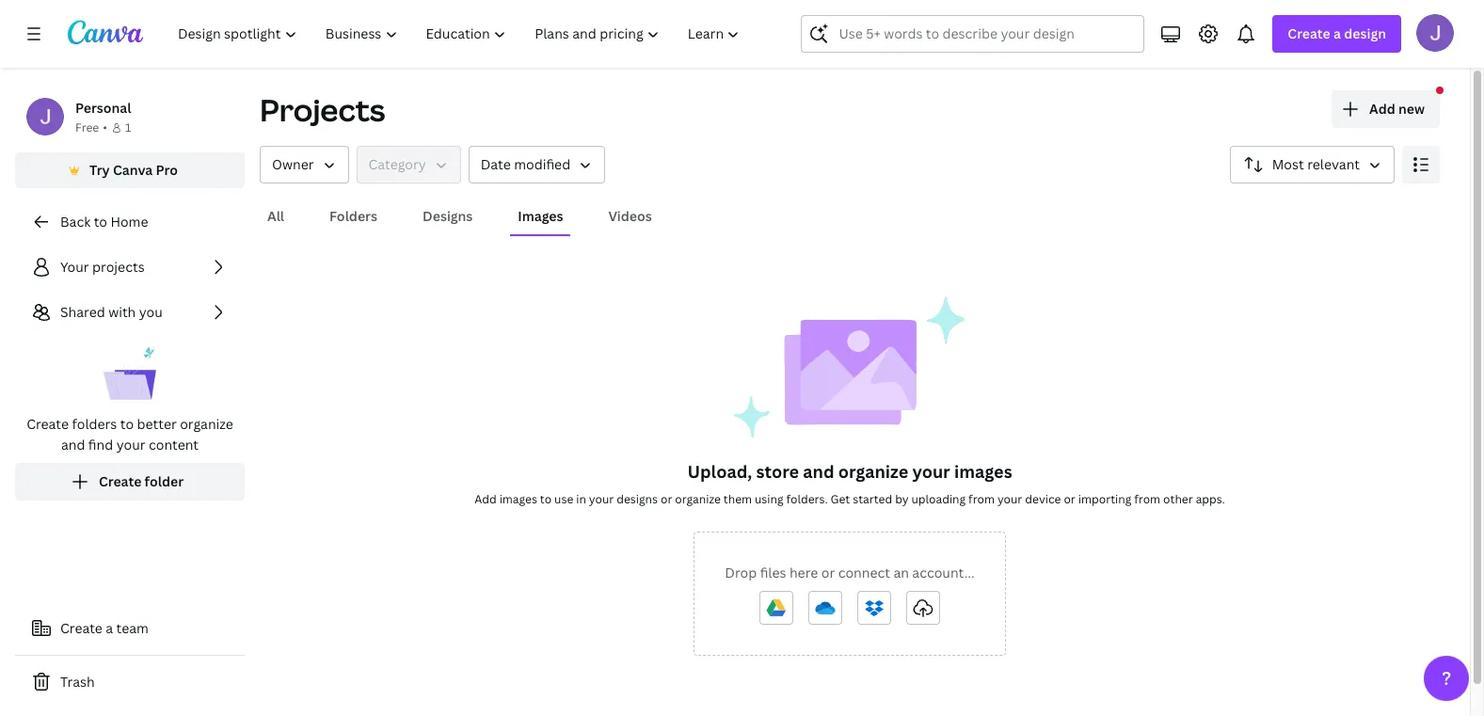 Task type: vqa. For each thing, say whether or not it's contained in the screenshot.
importing
yes



Task type: locate. For each thing, give the bounding box(es) containing it.
projects
[[260, 89, 385, 130]]

canva
[[113, 161, 153, 179]]

create left design
[[1288, 24, 1331, 42]]

a left design
[[1334, 24, 1341, 42]]

an
[[894, 564, 909, 582]]

them
[[724, 491, 752, 507]]

images
[[518, 207, 563, 225]]

1 horizontal spatial or
[[822, 564, 835, 582]]

videos
[[609, 207, 652, 225]]

your left device
[[998, 491, 1023, 507]]

and up folders.
[[803, 460, 835, 483]]

or right designs
[[661, 491, 673, 507]]

1 vertical spatial organize
[[839, 460, 909, 483]]

your projects link
[[15, 249, 245, 286]]

organize inside create folders to better organize and find your content
[[180, 415, 233, 433]]

use
[[555, 491, 574, 507]]

add
[[1370, 100, 1396, 118], [475, 491, 497, 507]]

your inside create folders to better organize and find your content
[[116, 436, 145, 454]]

0 vertical spatial add
[[1370, 100, 1396, 118]]

•
[[103, 120, 107, 136]]

images left use
[[500, 491, 537, 507]]

projects
[[92, 258, 145, 276]]

create a team
[[60, 619, 149, 637]]

drop
[[725, 564, 757, 582]]

create
[[1288, 24, 1331, 42], [26, 415, 69, 433], [99, 473, 141, 490], [60, 619, 102, 637]]

to
[[94, 213, 107, 231], [120, 415, 134, 433], [540, 491, 552, 507]]

0 horizontal spatial and
[[61, 436, 85, 454]]

1 vertical spatial a
[[106, 619, 113, 637]]

or right device
[[1064, 491, 1076, 507]]

add left new at the right of page
[[1370, 100, 1396, 118]]

Owner button
[[260, 146, 349, 184]]

1 vertical spatial images
[[500, 491, 537, 507]]

from
[[969, 491, 995, 507], [1135, 491, 1161, 507]]

to right back on the top left
[[94, 213, 107, 231]]

to left use
[[540, 491, 552, 507]]

0 horizontal spatial or
[[661, 491, 673, 507]]

1 vertical spatial and
[[803, 460, 835, 483]]

a inside dropdown button
[[1334, 24, 1341, 42]]

back to home
[[60, 213, 148, 231]]

0 horizontal spatial from
[[969, 491, 995, 507]]

create for create folders to better organize and find your content
[[26, 415, 69, 433]]

1 horizontal spatial organize
[[675, 491, 721, 507]]

your
[[60, 258, 89, 276]]

create left team
[[60, 619, 102, 637]]

to inside create folders to better organize and find your content
[[120, 415, 134, 433]]

and inside create folders to better organize and find your content
[[61, 436, 85, 454]]

a
[[1334, 24, 1341, 42], [106, 619, 113, 637]]

from left other
[[1135, 491, 1161, 507]]

organize up started
[[839, 460, 909, 483]]

None search field
[[802, 15, 1145, 53]]

0 horizontal spatial add
[[475, 491, 497, 507]]

0 vertical spatial a
[[1334, 24, 1341, 42]]

a for design
[[1334, 24, 1341, 42]]

to left better
[[120, 415, 134, 433]]

account...
[[913, 564, 975, 582]]

create a design
[[1288, 24, 1387, 42]]

your up uploading at the bottom
[[913, 460, 951, 483]]

Sort by button
[[1230, 146, 1395, 184]]

upload,
[[688, 460, 752, 483]]

Date modified button
[[469, 146, 605, 184]]

a inside button
[[106, 619, 113, 637]]

create for create a team
[[60, 619, 102, 637]]

create inside create folders to better organize and find your content
[[26, 415, 69, 433]]

and
[[61, 436, 85, 454], [803, 460, 835, 483]]

images
[[955, 460, 1013, 483], [500, 491, 537, 507]]

folders button
[[322, 199, 385, 234]]

create inside button
[[99, 473, 141, 490]]

and left find
[[61, 436, 85, 454]]

1 horizontal spatial and
[[803, 460, 835, 483]]

a for team
[[106, 619, 113, 637]]

1 from from the left
[[969, 491, 995, 507]]

add inside add new dropdown button
[[1370, 100, 1396, 118]]

or
[[661, 491, 673, 507], [1064, 491, 1076, 507], [822, 564, 835, 582]]

a left team
[[106, 619, 113, 637]]

create inside button
[[60, 619, 102, 637]]

folders.
[[787, 491, 828, 507]]

create a design button
[[1273, 15, 1402, 53]]

shared
[[60, 303, 105, 321]]

create left folders
[[26, 415, 69, 433]]

create a team button
[[15, 610, 245, 648]]

to inside upload, store and organize your images add images to use in your designs or organize them using folders. get started by uploading from your device or importing from other apps.
[[540, 491, 552, 507]]

organize
[[180, 415, 233, 433], [839, 460, 909, 483], [675, 491, 721, 507]]

from right uploading at the bottom
[[969, 491, 995, 507]]

0 horizontal spatial images
[[500, 491, 537, 507]]

add left use
[[475, 491, 497, 507]]

images up uploading at the bottom
[[955, 460, 1013, 483]]

store
[[756, 460, 799, 483]]

connect
[[838, 564, 891, 582]]

0 vertical spatial to
[[94, 213, 107, 231]]

0 vertical spatial and
[[61, 436, 85, 454]]

create inside dropdown button
[[1288, 24, 1331, 42]]

2 horizontal spatial organize
[[839, 460, 909, 483]]

1 horizontal spatial add
[[1370, 100, 1396, 118]]

2 horizontal spatial to
[[540, 491, 552, 507]]

trash
[[60, 673, 95, 691]]

uploading
[[912, 491, 966, 507]]

list
[[15, 249, 245, 501]]

importing
[[1079, 491, 1132, 507]]

all
[[267, 207, 284, 225]]

drop files here or connect an account...
[[725, 564, 975, 582]]

your
[[116, 436, 145, 454], [913, 460, 951, 483], [589, 491, 614, 507], [998, 491, 1023, 507]]

trash link
[[15, 664, 245, 701]]

add new
[[1370, 100, 1425, 118]]

2 horizontal spatial or
[[1064, 491, 1076, 507]]

find
[[88, 436, 113, 454]]

create for create a design
[[1288, 24, 1331, 42]]

organize up content
[[180, 415, 233, 433]]

device
[[1025, 491, 1061, 507]]

0 vertical spatial images
[[955, 460, 1013, 483]]

list containing your projects
[[15, 249, 245, 501]]

create down find
[[99, 473, 141, 490]]

2 vertical spatial to
[[540, 491, 552, 507]]

Search search field
[[839, 16, 1107, 52]]

0 horizontal spatial organize
[[180, 415, 233, 433]]

new
[[1399, 100, 1425, 118]]

0 horizontal spatial a
[[106, 619, 113, 637]]

here
[[790, 564, 818, 582]]

top level navigation element
[[166, 15, 756, 53]]

0 vertical spatial organize
[[180, 415, 233, 433]]

1 vertical spatial to
[[120, 415, 134, 433]]

your right find
[[116, 436, 145, 454]]

1 horizontal spatial a
[[1334, 24, 1341, 42]]

1 horizontal spatial from
[[1135, 491, 1161, 507]]

you
[[139, 303, 163, 321]]

or right here
[[822, 564, 835, 582]]

1 horizontal spatial to
[[120, 415, 134, 433]]

content
[[149, 436, 199, 454]]

files
[[760, 564, 787, 582]]

personal
[[75, 99, 131, 117]]

organize down upload,
[[675, 491, 721, 507]]

1 vertical spatial add
[[475, 491, 497, 507]]



Task type: describe. For each thing, give the bounding box(es) containing it.
2 from from the left
[[1135, 491, 1161, 507]]

folder
[[145, 473, 184, 490]]

better
[[137, 415, 177, 433]]

all button
[[260, 199, 292, 234]]

home
[[111, 213, 148, 231]]

shared with you link
[[15, 294, 245, 331]]

your right in
[[589, 491, 614, 507]]

0 horizontal spatial to
[[94, 213, 107, 231]]

category
[[369, 155, 426, 173]]

try canva pro button
[[15, 153, 245, 188]]

apps.
[[1196, 491, 1226, 507]]

started
[[853, 491, 893, 507]]

try
[[89, 161, 110, 179]]

jacob simon image
[[1417, 14, 1455, 52]]

1
[[125, 120, 131, 136]]

free •
[[75, 120, 107, 136]]

your projects
[[60, 258, 145, 276]]

back
[[60, 213, 91, 231]]

team
[[116, 619, 149, 637]]

most
[[1273, 155, 1305, 173]]

free
[[75, 120, 99, 136]]

create for create folder
[[99, 473, 141, 490]]

modified
[[514, 155, 571, 173]]

try canva pro
[[89, 161, 178, 179]]

and inside upload, store and organize your images add images to use in your designs or organize them using folders. get started by uploading from your device or importing from other apps.
[[803, 460, 835, 483]]

2 vertical spatial organize
[[675, 491, 721, 507]]

designs
[[423, 207, 473, 225]]

date
[[481, 155, 511, 173]]

upload, store and organize your images add images to use in your designs or organize them using folders. get started by uploading from your device or importing from other apps.
[[475, 460, 1226, 507]]

create folder
[[99, 473, 184, 490]]

folders
[[72, 415, 117, 433]]

other
[[1164, 491, 1193, 507]]

shared with you
[[60, 303, 163, 321]]

owner
[[272, 155, 314, 173]]

relevant
[[1308, 155, 1360, 173]]

1 horizontal spatial images
[[955, 460, 1013, 483]]

designs button
[[415, 199, 480, 234]]

add inside upload, store and organize your images add images to use in your designs or organize them using folders. get started by uploading from your device or importing from other apps.
[[475, 491, 497, 507]]

back to home link
[[15, 203, 245, 241]]

pro
[[156, 161, 178, 179]]

designs
[[617, 491, 658, 507]]

design
[[1345, 24, 1387, 42]]

most relevant
[[1273, 155, 1360, 173]]

create folders to better organize and find your content
[[26, 415, 233, 454]]

by
[[895, 491, 909, 507]]

videos button
[[601, 199, 660, 234]]

using
[[755, 491, 784, 507]]

in
[[576, 491, 586, 507]]

create folder button
[[15, 463, 245, 501]]

Category button
[[356, 146, 461, 184]]

images button
[[511, 199, 571, 234]]

add new button
[[1332, 90, 1440, 128]]

get
[[831, 491, 850, 507]]

date modified
[[481, 155, 571, 173]]

with
[[108, 303, 136, 321]]

folders
[[330, 207, 378, 225]]



